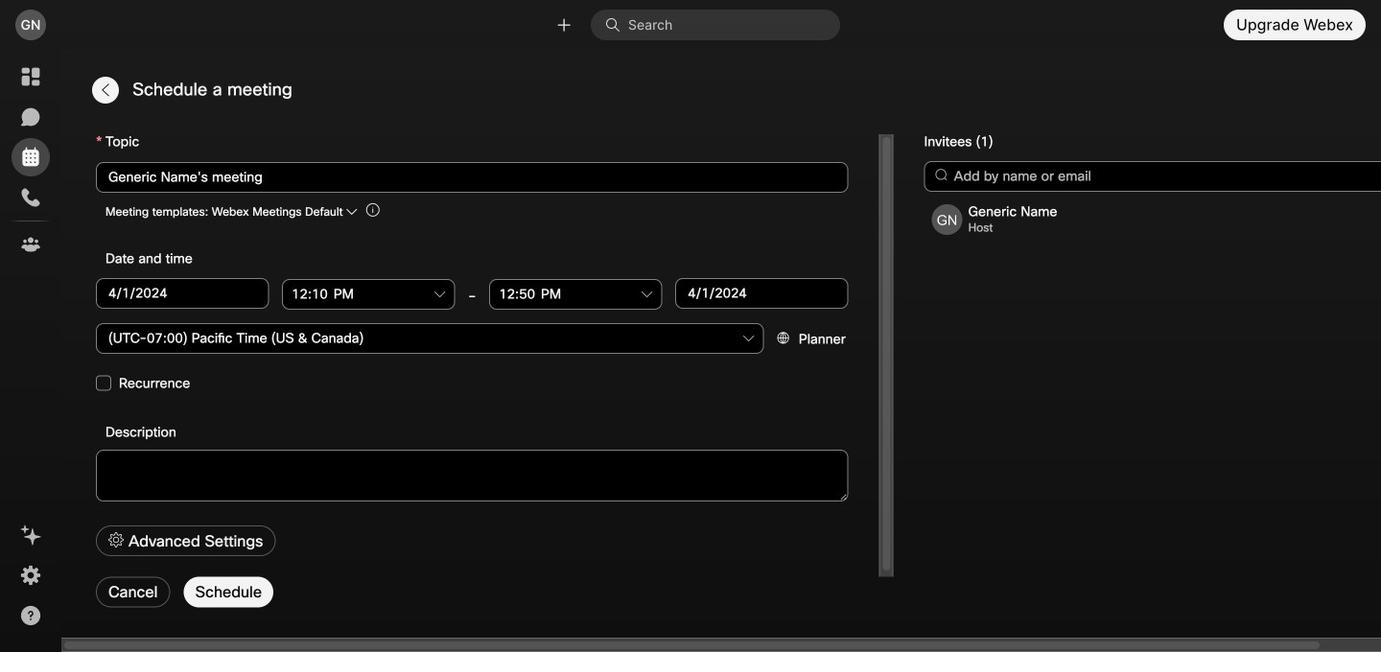 Task type: describe. For each thing, give the bounding box(es) containing it.
webex tab list
[[12, 58, 50, 264]]



Task type: locate. For each thing, give the bounding box(es) containing it.
navigation
[[0, 50, 61, 653]]



Task type: vqa. For each thing, say whether or not it's contained in the screenshot.
Message composer toolbar element
no



